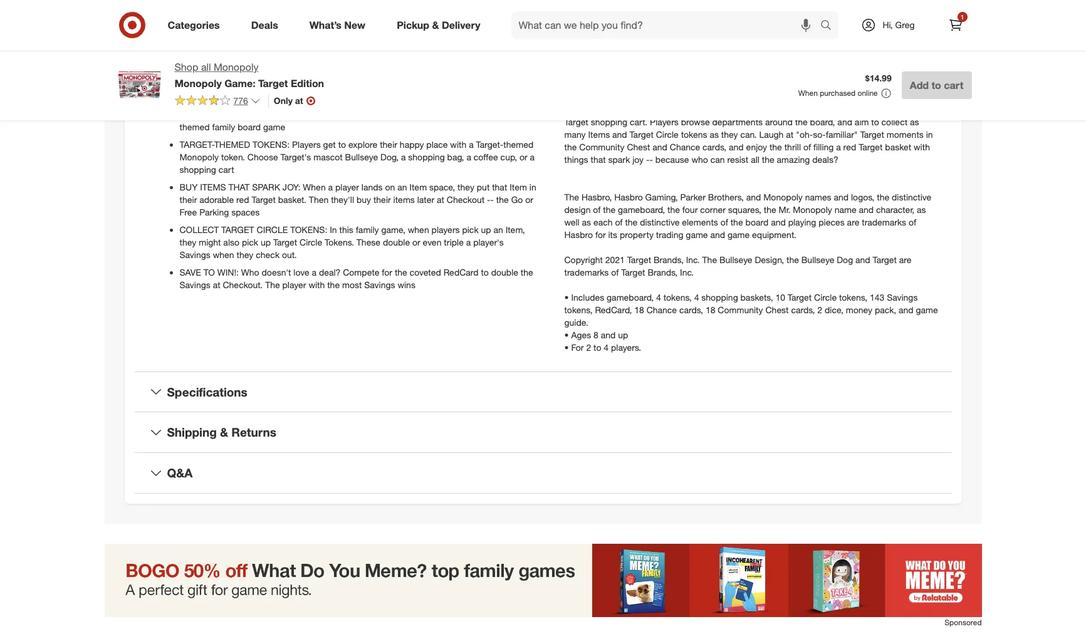 Task type: vqa. For each thing, say whether or not it's contained in the screenshot.
rightmost 16.9
no



Task type: locate. For each thing, give the bounding box(es) containing it.
hi, greg
[[883, 19, 915, 30]]

choose
[[248, 152, 278, 162]]

sponsored region
[[104, 544, 983, 640]]

target-themed tokens: players get to explore their happy place with a target-themed monopoly token. choose target's mascot bullseye dog, a shopping bag, a coffee cup, or a shopping cart
[[180, 139, 535, 175]]

target inside collect target circle tokens: in this family game, when players pick up an item, they might also pick up target circle tokens. these double or even triple a player's savings when they check out.
[[221, 224, 254, 235]]

thrill
[[785, 142, 802, 152]]

circle inside collect target circle tokens: in this family game, when players pick up an item, they might also pick up target circle tokens. these double or even triple a player's savings when they check out.
[[300, 237, 322, 248]]

1 vertical spatial community
[[718, 305, 764, 315]]

1 vertical spatial double
[[492, 267, 519, 278]]

1 vertical spatial cart
[[219, 164, 234, 175]]

up up "players."
[[619, 330, 629, 340]]

free
[[180, 207, 197, 217]]

or inside target-themed tokens: players get to explore their happy place with a target-themed monopoly token. choose target's mascot bullseye dog, a shopping bag, a coffee cup, or a shopping cart
[[520, 152, 528, 162]]

they inside "in this edition of the monopoly board game, target lovers can imagine taking a trip to their happy place! play as a favorite target icon: bullseye dog, a shopping bag, a coffee cup, or a target shopping cart. players browse departments around the board, and aim to collect as many items and target circle tokens as they can. laugh at "oh-so-familiar" target moments in the community chest and chance cards, and enjoy the thrill of filling a red target basket with things that spark joy -- because who can resist all the amazing deals?"
[[722, 129, 739, 140]]

1 vertical spatial dog,
[[381, 152, 399, 162]]

1 vertical spatial board
[[238, 122, 261, 132]]

items inside game for target super fans: in the monopoly: target edition game, players browse for items instead of buying properties. it's about how much one can save in this target- themed family board game
[[193, 109, 214, 120]]

gameboard, inside • includes gameboard, 4 tokens, 4 shopping baskets, 10 target circle tokens, 143 savings tokens, redcard, 18 chance cards, 18 community chest cards, 2 dice, money pack, and game guide. • ages 8 and up • for 2 to 4 players.
[[607, 292, 654, 303]]

coffee down trip at top right
[[863, 104, 888, 115]]

in right fans:
[[321, 96, 329, 107]]

1 horizontal spatial family
[[356, 224, 379, 235]]

the inside copyright 2021 target brands, inc. the bullseye design, the bullseye dog and target are trademarks of target brands, inc.
[[703, 254, 718, 265]]

1 horizontal spatial circle
[[657, 129, 679, 140]]

board inside "in this edition of the monopoly board game, target lovers can imagine taking a trip to their happy place! play as a favorite target icon: bullseye dog, a shopping bag, a coffee cup, or a target shopping cart. players browse departments around the board, and aim to collect as many items and target circle tokens as they can. laugh at "oh-so-familiar" target moments in the community chest and chance cards, and enjoy the thrill of filling a red target basket with things that spark joy -- because who can resist all the amazing deals?"
[[687, 91, 710, 102]]

game
[[263, 122, 285, 132], [686, 229, 708, 240], [728, 229, 750, 240], [917, 305, 939, 315]]

of down character,
[[909, 217, 917, 227]]

in inside "in this edition of the monopoly board game, target lovers can imagine taking a trip to their happy place! play as a favorite target icon: bullseye dog, a shopping bag, a coffee cup, or a target shopping cart. players browse departments around the board, and aim to collect as many items and target circle tokens as they can. laugh at "oh-so-familiar" target moments in the community chest and chance cards, and enjoy the thrill of filling a red target basket with things that spark joy -- because who can resist all the amazing deals?"
[[927, 129, 934, 140]]

savings up the pack,
[[888, 292, 919, 303]]

chest up joy
[[627, 142, 651, 152]]

&
[[432, 19, 439, 31], [220, 425, 228, 440]]

0 vertical spatial in
[[469, 109, 476, 120]]

about
[[346, 109, 369, 120]]

can inside game for target super fans: in the monopoly: target edition game, players browse for items instead of buying properties. it's about how much one can save in this target- themed family board game
[[432, 109, 446, 120]]

2 right for
[[587, 342, 592, 353]]

much
[[390, 109, 412, 120]]

property
[[620, 229, 654, 240]]

0 vertical spatial are
[[848, 217, 860, 227]]

this left edition
[[574, 91, 588, 102]]

chance inside • includes gameboard, 4 tokens, 4 shopping baskets, 10 target circle tokens, 143 savings tokens, redcard, 18 chance cards, 18 community chest cards, 2 dice, money pack, and game guide. • ages 8 and up • for 2 to 4 players.
[[647, 305, 677, 315]]

design,
[[755, 254, 785, 265]]

1 horizontal spatial are
[[900, 254, 912, 265]]

tokens,
[[664, 292, 692, 303], [840, 292, 868, 303], [565, 305, 593, 315]]

0 vertical spatial trademarks
[[863, 217, 907, 227]]

pick right also
[[242, 237, 258, 248]]

1 vertical spatial cup,
[[501, 152, 518, 162]]

0 horizontal spatial themed
[[180, 122, 210, 132]]

circle left tokens. in the left of the page
[[300, 237, 322, 248]]

a down familiar"
[[837, 142, 842, 152]]

0 horizontal spatial items
[[193, 109, 214, 120]]

of inside game for target super fans: in the monopoly: target edition game, players browse for items instead of buying properties. it's about how much one can save in this target- themed family board game
[[248, 109, 256, 120]]

1 horizontal spatial that
[[591, 154, 606, 165]]

the inside game for target super fans: in the monopoly: target edition game, players browse for items instead of buying properties. it's about how much one can save in this target- themed family board game
[[331, 96, 344, 107]]

players inside "in this edition of the monopoly board game, target lovers can imagine taking a trip to their happy place! play as a favorite target icon: bullseye dog, a shopping bag, a coffee cup, or a target shopping cart. players browse departments around the board, and aim to collect as many items and target circle tokens as they can. laugh at "oh-so-familiar" target moments in the community chest and chance cards, and enjoy the thrill of filling a red target basket with things that spark joy -- because who can resist all the amazing deals?"
[[650, 117, 679, 127]]

0 vertical spatial items
[[193, 109, 214, 120]]

wins
[[398, 280, 416, 290]]

1 horizontal spatial dog,
[[770, 104, 788, 115]]

to
[[932, 79, 942, 92], [890, 91, 897, 102], [872, 117, 880, 127], [338, 139, 346, 150], [481, 267, 489, 278], [594, 342, 602, 353]]

to right redcard
[[481, 267, 489, 278]]

2 horizontal spatial board
[[746, 217, 769, 227]]

1 horizontal spatial coffee
[[863, 104, 888, 115]]

for
[[207, 96, 225, 107]]

dog, up around
[[770, 104, 788, 115]]

1 horizontal spatial trademarks
[[863, 217, 907, 227]]

shopping inside • includes gameboard, 4 tokens, 4 shopping baskets, 10 target circle tokens, 143 savings tokens, redcard, 18 chance cards, 18 community chest cards, 2 dice, money pack, and game guide. • ages 8 and up • for 2 to 4 players.
[[702, 292, 739, 303]]

chance down the tokens
[[670, 142, 701, 152]]

1 vertical spatial that
[[492, 182, 508, 192]]

deals?
[[813, 154, 839, 165]]

shopping down place
[[409, 152, 445, 162]]

0 vertical spatial red
[[844, 142, 857, 152]]

a inside save to win!: who doesn't love a deal? compete for the coveted redcard to double the savings at checkout. the player with the most savings wins
[[312, 267, 317, 278]]

1 vertical spatial •
[[565, 330, 569, 340]]

coffee
[[863, 104, 888, 115], [474, 152, 498, 162]]

0 horizontal spatial in
[[469, 109, 476, 120]]

they
[[722, 129, 739, 140], [458, 182, 475, 192], [180, 237, 197, 248], [237, 249, 254, 260]]

0 vertical spatial happy
[[565, 104, 589, 115]]

image of monopoly game: target edition image
[[114, 60, 165, 110]]

dog, up on
[[381, 152, 399, 162]]

1 vertical spatial this
[[478, 109, 492, 120]]

to inside • includes gameboard, 4 tokens, 4 shopping baskets, 10 target circle tokens, 143 savings tokens, redcard, 18 chance cards, 18 community chest cards, 2 dice, money pack, and game guide. • ages 8 and up • for 2 to 4 players.
[[594, 342, 602, 353]]

2 horizontal spatial in
[[565, 91, 572, 102]]

game right the pack,
[[917, 305, 939, 315]]

1 horizontal spatial items
[[589, 129, 610, 140]]

0 horizontal spatial up
[[261, 237, 271, 248]]

circle down favorite
[[657, 129, 679, 140]]

collect
[[180, 224, 219, 235]]

hasbro
[[615, 192, 643, 202], [565, 229, 593, 240]]

happy up "many"
[[565, 104, 589, 115]]

browse up the tokens
[[682, 117, 710, 127]]

1 vertical spatial chest
[[766, 305, 789, 315]]

cart
[[945, 79, 964, 92], [219, 164, 234, 175]]

mascot
[[314, 152, 343, 162]]

win!:
[[218, 267, 239, 278]]

highlights
[[167, 73, 215, 86]]

double inside collect target circle tokens: in this family game, when players pick up an item, they might also pick up target circle tokens. these double or even triple a player's savings when they check out.
[[383, 237, 410, 248]]

players
[[650, 117, 679, 127], [292, 139, 321, 150]]

red inside buy items that spark joy: when a player lands on an item space, they put that item in their adorable red target basket. then they'll buy their items later at checkout -- the go or free parking spaces
[[236, 194, 249, 205]]

items
[[193, 109, 214, 120], [589, 129, 610, 140]]

of down hasbro, in the top right of the page
[[594, 204, 601, 215]]

players up target's at the left of the page
[[292, 139, 321, 150]]

0 horizontal spatial coffee
[[474, 152, 498, 162]]

logos,
[[852, 192, 875, 202]]

target- inside game for target super fans: in the monopoly: target edition game, players browse for items instead of buying properties. it's about how much one can save in this target- themed family board game
[[494, 109, 522, 120]]

2 vertical spatial the
[[265, 280, 280, 290]]

"oh-
[[797, 129, 814, 140]]

the up design
[[565, 192, 580, 202]]

savings inside collect target circle tokens: in this family game, when players pick up an item, they might also pick up target circle tokens. these double or even triple a player's savings when they check out.
[[180, 249, 211, 260]]

of down corner
[[721, 217, 729, 227]]

& right pickup
[[432, 19, 439, 31]]

0 horizontal spatial when
[[303, 182, 326, 192]]

as
[[637, 104, 646, 115], [911, 117, 920, 127], [710, 129, 719, 140], [918, 204, 927, 215], [582, 217, 592, 227]]

or inside buy items that spark joy: when a player lands on an item space, they put that item in their adorable red target basket. then they'll buy their items later at checkout -- the go or free parking spaces
[[526, 194, 534, 205]]

1 vertical spatial family
[[356, 224, 379, 235]]

with down deal? at the left top of page
[[309, 280, 325, 290]]

game, up icon:
[[712, 91, 736, 102]]

2 vertical spatial board
[[746, 217, 769, 227]]

1 18 from the left
[[635, 305, 645, 315]]

pack,
[[876, 305, 897, 315]]

or down add on the right of the page
[[909, 104, 917, 115]]

edition inside game for target super fans: in the monopoly: target edition game, players browse for items instead of buying properties. it's about how much one can save in this target- themed family board game
[[417, 96, 444, 107]]

tokens: down then
[[290, 224, 328, 235]]

at down space,
[[437, 194, 445, 205]]

18
[[635, 305, 645, 315], [706, 305, 716, 315]]

0 vertical spatial players
[[650, 117, 679, 127]]

of down 2021 at the top of the page
[[612, 267, 619, 278]]

2 item from the left
[[510, 182, 527, 192]]

target inside buy items that spark joy: when a player lands on an item space, they put that item in their adorable red target basket. then they'll buy their items later at checkout -- the go or free parking spaces
[[252, 194, 276, 205]]

0 vertical spatial tokens:
[[253, 139, 290, 150]]

1 vertical spatial can
[[432, 109, 446, 120]]

bullseye up 'departments'
[[735, 104, 768, 115]]

in right "moments"
[[927, 129, 934, 140]]

redcard
[[444, 267, 479, 278]]

target- inside target-themed tokens: players get to explore their happy place with a target-themed monopoly token. choose target's mascot bullseye dog, a shopping bag, a coffee cup, or a shopping cart
[[476, 139, 504, 150]]

they inside buy items that spark joy: when a player lands on an item space, they put that item in their adorable red target basket. then they'll buy their items later at checkout -- the go or free parking spaces
[[458, 182, 475, 192]]

the down elements
[[703, 254, 718, 265]]

browse down the details dropdown button
[[503, 96, 532, 107]]

double inside save to win!: who doesn't love a deal? compete for the coveted redcard to double the savings at checkout. the player with the most savings wins
[[492, 267, 519, 278]]

• left for
[[565, 342, 569, 353]]

& for pickup
[[432, 19, 439, 31]]

because
[[656, 154, 690, 165]]

& for shipping
[[220, 425, 228, 440]]

1 horizontal spatial all
[[751, 154, 760, 165]]

0 horizontal spatial 2
[[587, 342, 592, 353]]

gameboard,
[[618, 204, 666, 215], [607, 292, 654, 303]]

1
[[961, 13, 965, 21]]

spaces
[[232, 207, 260, 217]]

0 horizontal spatial trademarks
[[565, 267, 609, 278]]

at inside buy items that spark joy: when a player lands on an item space, they put that item in their adorable red target basket. then they'll buy their items later at checkout -- the go or free parking spaces
[[437, 194, 445, 205]]

brothers,
[[709, 192, 744, 202]]

details
[[167, 41, 207, 55]]

distinctive up character,
[[893, 192, 932, 202]]

1 vertical spatial circle
[[300, 237, 322, 248]]

2 vertical spatial can
[[711, 154, 725, 165]]

or
[[909, 104, 917, 115], [520, 152, 528, 162], [526, 194, 534, 205], [413, 237, 421, 248]]

1 vertical spatial players
[[292, 139, 321, 150]]

the inside buy items that spark joy: when a player lands on an item space, they put that item in their adorable red target basket. then they'll buy their items later at checkout -- the go or free parking spaces
[[497, 194, 509, 205]]

in inside collect target circle tokens: in this family game, when players pick up an item, they might also pick up target circle tokens. these double or even triple a player's savings when they check out.
[[330, 224, 337, 235]]

0 horizontal spatial item
[[410, 182, 427, 192]]

how
[[371, 109, 388, 120]]

1 vertical spatial 2
[[587, 342, 592, 353]]

2 vertical spatial up
[[619, 330, 629, 340]]

deals
[[251, 19, 278, 31]]

target
[[228, 96, 261, 107], [221, 224, 254, 235]]

many
[[565, 129, 586, 140]]

all inside shop all monopoly monopoly game: target edition
[[201, 61, 211, 73]]

player inside save to win!: who doesn't love a deal? compete for the coveted redcard to double the savings at checkout. the player with the most savings wins
[[283, 280, 306, 290]]

2 • from the top
[[565, 330, 569, 340]]

1 vertical spatial all
[[751, 154, 760, 165]]

can right lovers
[[791, 91, 805, 102]]

in
[[469, 109, 476, 120], [927, 129, 934, 140], [530, 182, 537, 192]]

hasbro right hasbro, in the top right of the page
[[615, 192, 643, 202]]

cards, inside "in this edition of the monopoly board game, target lovers can imagine taking a trip to their happy place! play as a favorite target icon: bullseye dog, a shopping bag, a coffee cup, or a target shopping cart. players browse departments around the board, and aim to collect as many items and target circle tokens as they can. laugh at "oh-so-familiar" target moments in the community chest and chance cards, and enjoy the thrill of filling a red target basket with things that spark joy -- because who can resist all the amazing deals?"
[[703, 142, 727, 152]]

and right dog at the right of page
[[856, 254, 871, 265]]

at
[[295, 95, 303, 106], [787, 129, 794, 140], [437, 194, 445, 205], [213, 280, 221, 290]]

browse inside "in this edition of the monopoly board game, target lovers can imagine taking a trip to their happy place! play as a favorite target icon: bullseye dog, a shopping bag, a coffee cup, or a target shopping cart. players browse departments around the board, and aim to collect as many items and target circle tokens as they can. laugh at "oh-so-familiar" target moments in the community chest and chance cards, and enjoy the thrill of filling a red target basket with things that spark joy -- because who can resist all the amazing deals?"
[[682, 117, 710, 127]]

target inside shop all monopoly monopoly game: target edition
[[258, 77, 288, 90]]

0 horizontal spatial with
[[309, 280, 325, 290]]

a inside buy items that spark joy: when a player lands on an item space, they put that item in their adorable red target basket. then they'll buy their items later at checkout -- the go or free parking spaces
[[328, 182, 333, 192]]

are down character,
[[900, 254, 912, 265]]

game, inside "in this edition of the monopoly board game, target lovers can imagine taking a trip to their happy place! play as a favorite target icon: bullseye dog, a shopping bag, a coffee cup, or a target shopping cart. players browse departments around the board, and aim to collect as many items and target circle tokens as they can. laugh at "oh-so-familiar" target moments in the community chest and chance cards, and enjoy the thrill of filling a red target basket with things that spark joy -- because who can resist all the amazing deals?"
[[712, 91, 736, 102]]

1 vertical spatial chance
[[647, 305, 677, 315]]

1 vertical spatial themed
[[504, 139, 534, 150]]

0 vertical spatial when
[[799, 88, 818, 98]]

item
[[410, 182, 427, 192], [510, 182, 527, 192]]

this up tokens. in the left of the page
[[340, 224, 354, 235]]

game inside • includes gameboard, 4 tokens, 4 shopping baskets, 10 target circle tokens, 143 savings tokens, redcard, 18 chance cards, 18 community chest cards, 2 dice, money pack, and game guide. • ages 8 and up • for 2 to 4 players.
[[917, 305, 939, 315]]

to right add on the right of the page
[[932, 79, 942, 92]]

as right the tokens
[[710, 129, 719, 140]]

the
[[630, 91, 642, 102], [331, 96, 344, 107], [796, 117, 808, 127], [565, 142, 577, 152], [770, 142, 783, 152], [763, 154, 775, 165], [878, 192, 890, 202], [497, 194, 509, 205], [604, 204, 616, 215], [668, 204, 680, 215], [764, 204, 777, 215], [626, 217, 638, 227], [731, 217, 744, 227], [787, 254, 800, 265], [395, 267, 408, 278], [521, 267, 534, 278], [328, 280, 340, 290]]

community inside "in this edition of the monopoly board game, target lovers can imagine taking a trip to their happy place! play as a favorite target icon: bullseye dog, a shopping bag, a coffee cup, or a target shopping cart. players browse departments around the board, and aim to collect as many items and target circle tokens as they can. laugh at "oh-so-familiar" target moments in the community chest and chance cards, and enjoy the thrill of filling a red target basket with things that spark joy -- because who can resist all the amazing deals?"
[[580, 142, 625, 152]]

& left returns
[[220, 425, 228, 440]]

bullseye down the explore
[[345, 152, 378, 162]]

1 vertical spatial trademarks
[[565, 267, 609, 278]]

edition up one
[[417, 96, 444, 107]]

trip
[[874, 91, 887, 102]]

love
[[294, 267, 310, 278]]

game down buying
[[263, 122, 285, 132]]

an
[[398, 182, 407, 192], [494, 224, 504, 235]]

when down also
[[213, 249, 234, 260]]

1 horizontal spatial red
[[844, 142, 857, 152]]

0 vertical spatial edition
[[291, 77, 324, 90]]

1 horizontal spatial players
[[650, 117, 679, 127]]

1 horizontal spatial player
[[336, 182, 359, 192]]

0 vertical spatial when
[[408, 224, 429, 235]]

character,
[[877, 204, 915, 215]]

1 horizontal spatial themed
[[504, 139, 534, 150]]

0 vertical spatial an
[[398, 182, 407, 192]]

dice,
[[825, 305, 844, 315]]

collect target circle tokens: in this family game, when players pick up an item, they might also pick up target circle tokens. these double or even triple a player's savings when they check out.
[[180, 224, 525, 260]]

this inside collect target circle tokens: in this family game, when players pick up an item, they might also pick up target circle tokens. these double or even triple a player's savings when they check out.
[[340, 224, 354, 235]]

circle up "dice,"
[[815, 292, 837, 303]]

1 vertical spatial player
[[283, 280, 306, 290]]

1 horizontal spatial board
[[687, 91, 710, 102]]

monopoly up favorite
[[645, 91, 684, 102]]

0 vertical spatial board
[[687, 91, 710, 102]]

target
[[258, 77, 288, 90], [739, 91, 763, 102], [390, 96, 414, 107], [687, 104, 711, 115], [565, 117, 589, 127], [630, 129, 654, 140], [861, 129, 885, 140], [859, 142, 883, 152], [252, 194, 276, 205], [273, 237, 297, 248], [628, 254, 652, 265], [873, 254, 897, 265], [622, 267, 646, 278], [788, 292, 812, 303]]

1 horizontal spatial can
[[711, 154, 725, 165]]

0 horizontal spatial dog,
[[381, 152, 399, 162]]

when inside buy items that spark joy: when a player lands on an item space, they put that item in their adorable red target basket. then they'll buy their items later at checkout -- the go or free parking spaces
[[303, 182, 326, 192]]

themed
[[214, 139, 250, 150]]

a left trip at top right
[[867, 91, 872, 102]]

cart right add on the right of the page
[[945, 79, 964, 92]]

that inside "in this edition of the monopoly board game, target lovers can imagine taking a trip to their happy place! play as a favorite target icon: bullseye dog, a shopping bag, a coffee cup, or a target shopping cart. players browse departments around the board, and aim to collect as many items and target circle tokens as they can. laugh at "oh-so-familiar" target moments in the community chest and chance cards, and enjoy the thrill of filling a red target basket with things that spark joy -- because who can resist all the amazing deals?"
[[591, 154, 606, 165]]

and down logos,
[[860, 204, 874, 215]]

item,
[[506, 224, 525, 235]]

might
[[199, 237, 221, 248]]

1 vertical spatial pick
[[242, 237, 258, 248]]

purchased
[[820, 88, 856, 98]]

1 horizontal spatial browse
[[682, 117, 710, 127]]

board down squares,
[[746, 217, 769, 227]]

of
[[620, 91, 628, 102], [248, 109, 256, 120], [804, 142, 812, 152], [594, 204, 601, 215], [616, 217, 623, 227], [721, 217, 729, 227], [909, 217, 917, 227], [612, 267, 619, 278]]

• left 'ages' at the bottom right
[[565, 330, 569, 340]]

they up checkout
[[458, 182, 475, 192]]

board up the tokens
[[687, 91, 710, 102]]

tokens:
[[253, 139, 290, 150], [290, 224, 328, 235]]

monopoly up game: at the left of the page
[[214, 61, 259, 73]]

0 vertical spatial coffee
[[863, 104, 888, 115]]

family inside game for target super fans: in the monopoly: target edition game, players browse for items instead of buying properties. it's about how much one can save in this target- themed family board game
[[212, 122, 235, 132]]

copyright
[[565, 254, 603, 265]]

in left edition
[[565, 91, 572, 102]]

when
[[799, 88, 818, 98], [303, 182, 326, 192]]

0 vertical spatial pick
[[463, 224, 479, 235]]

chest
[[627, 142, 651, 152], [766, 305, 789, 315]]

with inside "in this edition of the monopoly board game, target lovers can imagine taking a trip to their happy place! play as a favorite target icon: bullseye dog, a shopping bag, a coffee cup, or a target shopping cart. players browse departments around the board, and aim to collect as many items and target circle tokens as they can. laugh at "oh-so-familiar" target moments in the community chest and chance cards, and enjoy the thrill of filling a red target basket with things that spark joy -- because who can resist all the amazing deals?"
[[914, 142, 931, 152]]

1 horizontal spatial double
[[492, 267, 519, 278]]

1 vertical spatial hasbro
[[565, 229, 593, 240]]

-
[[647, 154, 650, 165], [650, 154, 653, 165], [487, 194, 491, 205], [491, 194, 494, 205]]

all inside "in this edition of the monopoly board game, target lovers can imagine taking a trip to their happy place! play as a favorite target icon: bullseye dog, a shopping bag, a coffee cup, or a target shopping cart. players browse departments around the board, and aim to collect as many items and target circle tokens as they can. laugh at "oh-so-familiar" target moments in the community chest and chance cards, and enjoy the thrill of filling a red target basket with things that spark joy -- because who can resist all the amazing deals?"
[[751, 154, 760, 165]]

to inside save to win!: who doesn't love a deal? compete for the coveted redcard to double the savings at checkout. the player with the most savings wins
[[481, 267, 489, 278]]

this inside game for target super fans: in the monopoly: target edition game, players browse for items instead of buying properties. it's about how much one can save in this target- themed family board game
[[478, 109, 492, 120]]

themed inside target-themed tokens: players get to explore their happy place with a target-themed monopoly token. choose target's mascot bullseye dog, a shopping bag, a coffee cup, or a shopping cart
[[504, 139, 534, 150]]

red
[[844, 142, 857, 152], [236, 194, 249, 205]]

0 vertical spatial gameboard,
[[618, 204, 666, 215]]

1 vertical spatial tokens:
[[290, 224, 328, 235]]

1 vertical spatial when
[[303, 182, 326, 192]]

names
[[806, 192, 832, 202]]

when left purchased
[[799, 88, 818, 98]]

for left the its
[[596, 229, 606, 240]]

family
[[212, 122, 235, 132], [356, 224, 379, 235]]

board inside the hasbro, hasbro gaming, parker brothers, and monopoly names and logos, the distinctive design of the gameboard, the four corner squares, the mr. monopoly name and character, as well as each of the distinctive elements of the board and playing pieces are trademarks of hasbro for its property trading game and game equipment.
[[746, 217, 769, 227]]

1 vertical spatial red
[[236, 194, 249, 205]]

out.
[[282, 249, 297, 260]]

cup, inside "in this edition of the monopoly board game, target lovers can imagine taking a trip to their happy place! play as a favorite target icon: bullseye dog, a shopping bag, a coffee cup, or a target shopping cart. players browse departments around the board, and aim to collect as many items and target circle tokens as they can. laugh at "oh-so-familiar" target moments in the community chest and chance cards, and enjoy the thrill of filling a red target basket with things that spark joy -- because who can resist all the amazing deals?"
[[890, 104, 907, 115]]

items down game
[[193, 109, 214, 120]]

community inside • includes gameboard, 4 tokens, 4 shopping baskets, 10 target circle tokens, 143 savings tokens, redcard, 18 chance cards, 18 community chest cards, 2 dice, money pack, and game guide. • ages 8 and up • for 2 to 4 players.
[[718, 305, 764, 315]]

trademarks inside copyright 2021 target brands, inc. the bullseye design, the bullseye dog and target are trademarks of target brands, inc.
[[565, 267, 609, 278]]

an inside collect target circle tokens: in this family game, when players pick up an item, they might also pick up target circle tokens. these double or even triple a player's savings when they check out.
[[494, 224, 504, 235]]

0 horizontal spatial are
[[848, 217, 860, 227]]

0 vertical spatial all
[[201, 61, 211, 73]]

bag, inside target-themed tokens: players get to explore their happy place with a target-themed monopoly token. choose target's mascot bullseye dog, a shopping bag, a coffee cup, or a shopping cart
[[448, 152, 464, 162]]

the inside the hasbro, hasbro gaming, parker brothers, and monopoly names and logos, the distinctive design of the gameboard, the four corner squares, the mr. monopoly name and character, as well as each of the distinctive elements of the board and playing pieces are trademarks of hasbro for its property trading game and game equipment.
[[565, 192, 580, 202]]

0 vertical spatial player
[[336, 182, 359, 192]]

chance inside "in this edition of the monopoly board game, target lovers can imagine taking a trip to their happy place! play as a favorite target icon: bullseye dog, a shopping bag, a coffee cup, or a target shopping cart. players browse departments around the board, and aim to collect as many items and target circle tokens as they can. laugh at "oh-so-familiar" target moments in the community chest and chance cards, and enjoy the thrill of filling a red target basket with things that spark joy -- because who can resist all the amazing deals?"
[[670, 142, 701, 152]]

2021
[[606, 254, 625, 265]]

buy
[[180, 182, 198, 192]]

0 vertical spatial the
[[565, 192, 580, 202]]

1 horizontal spatial up
[[481, 224, 491, 235]]

joy:
[[283, 182, 301, 192]]

0 horizontal spatial the
[[265, 280, 280, 290]]

check
[[256, 249, 280, 260]]

0 horizontal spatial player
[[283, 280, 306, 290]]

1 horizontal spatial pick
[[463, 224, 479, 235]]

trademarks down copyright
[[565, 267, 609, 278]]

1 item from the left
[[410, 182, 427, 192]]

for down game
[[180, 109, 190, 120]]

circle
[[657, 129, 679, 140], [300, 237, 322, 248], [815, 292, 837, 303]]

this right save
[[478, 109, 492, 120]]

their right trip at top right
[[900, 91, 917, 102]]

ages
[[572, 330, 592, 340]]

2 horizontal spatial for
[[596, 229, 606, 240]]

tokens: inside target-themed tokens: players get to explore their happy place with a target-themed monopoly token. choose target's mascot bullseye dog, a shopping bag, a coffee cup, or a shopping cart
[[253, 139, 290, 150]]

target up also
[[221, 224, 254, 235]]

monopoly up game
[[175, 77, 222, 90]]

browse
[[503, 96, 532, 107], [682, 117, 710, 127]]

143
[[871, 292, 885, 303]]

game
[[180, 96, 205, 107]]

0 horizontal spatial game,
[[382, 224, 406, 235]]

parking
[[200, 207, 229, 217]]

game, up save
[[446, 96, 470, 107]]

all right shop
[[201, 61, 211, 73]]

0 vertical spatial target-
[[494, 109, 522, 120]]

of up the its
[[616, 217, 623, 227]]

cart inside target-themed tokens: players get to explore their happy place with a target-themed monopoly token. choose target's mascot bullseye dog, a shopping bag, a coffee cup, or a shopping cart
[[219, 164, 234, 175]]

elements
[[683, 217, 719, 227]]

trademarks
[[863, 217, 907, 227], [565, 267, 609, 278]]

4
[[657, 292, 662, 303], [695, 292, 700, 303], [604, 342, 609, 353]]

2 vertical spatial for
[[382, 267, 393, 278]]

0 horizontal spatial for
[[180, 109, 190, 120]]

browse inside game for target super fans: in the monopoly: target edition game, players browse for items instead of buying properties. it's about how much one can save in this target- themed family board game
[[503, 96, 532, 107]]

0 vertical spatial bag,
[[837, 104, 854, 115]]

game, inside collect target circle tokens: in this family game, when players pick up an item, they might also pick up target circle tokens. these double or even triple a player's savings when they check out.
[[382, 224, 406, 235]]

of inside copyright 2021 target brands, inc. the bullseye design, the bullseye dog and target are trademarks of target brands, inc.
[[612, 267, 619, 278]]

icon:
[[713, 104, 732, 115]]

board down "instead"
[[238, 122, 261, 132]]

parker
[[681, 192, 706, 202]]

0 horizontal spatial happy
[[400, 139, 424, 150]]

that left spark
[[591, 154, 606, 165]]

0 horizontal spatial an
[[398, 182, 407, 192]]

0 vertical spatial chance
[[670, 142, 701, 152]]

dog, inside "in this edition of the monopoly board game, target lovers can imagine taking a trip to their happy place! play as a favorite target icon: bullseye dog, a shopping bag, a coffee cup, or a target shopping cart. players browse departments around the board, and aim to collect as many items and target circle tokens as they can. laugh at "oh-so-familiar" target moments in the community chest and chance cards, and enjoy the thrill of filling a red target basket with things that spark joy -- because who can resist all the amazing deals?"
[[770, 104, 788, 115]]

1 horizontal spatial cup,
[[890, 104, 907, 115]]

item up later at the top left of page
[[410, 182, 427, 192]]

in inside game for target super fans: in the monopoly: target edition game, players browse for items instead of buying properties. it's about how much one can save in this target- themed family board game
[[321, 96, 329, 107]]

target's
[[281, 152, 311, 162]]

players inside target-themed tokens: players get to explore their happy place with a target-themed monopoly token. choose target's mascot bullseye dog, a shopping bag, a coffee cup, or a shopping cart
[[292, 139, 321, 150]]

themed up go
[[504, 139, 534, 150]]

player down the love
[[283, 280, 306, 290]]

savings down the save at the top of page
[[180, 280, 211, 290]]

items right "many"
[[589, 129, 610, 140]]

up inside • includes gameboard, 4 tokens, 4 shopping baskets, 10 target circle tokens, 143 savings tokens, redcard, 18 chance cards, 18 community chest cards, 2 dice, money pack, and game guide. • ages 8 and up • for 2 to 4 players.
[[619, 330, 629, 340]]

family inside collect target circle tokens: in this family game, when players pick up an item, they might also pick up target circle tokens. these double or even triple a player's savings when they check out.
[[356, 224, 379, 235]]

family down "instead"
[[212, 122, 235, 132]]

monopoly inside "in this edition of the monopoly board game, target lovers can imagine taking a trip to their happy place! play as a favorite target icon: bullseye dog, a shopping bag, a coffee cup, or a target shopping cart. players browse departments around the board, and aim to collect as many items and target circle tokens as they can. laugh at "oh-so-familiar" target moments in the community chest and chance cards, and enjoy the thrill of filling a red target basket with things that spark joy -- because who can resist all the amazing deals?"
[[645, 91, 684, 102]]

game, for when
[[382, 224, 406, 235]]

1 horizontal spatial in
[[330, 224, 337, 235]]

in right put
[[530, 182, 537, 192]]



Task type: describe. For each thing, give the bounding box(es) containing it.
of up play
[[620, 91, 628, 102]]

sponsored
[[945, 618, 983, 628]]

items inside "in this edition of the monopoly board game, target lovers can imagine taking a trip to their happy place! play as a favorite target icon: bullseye dog, a shopping bag, a coffee cup, or a target shopping cart. players browse departments around the board, and aim to collect as many items and target circle tokens as they can. laugh at "oh-so-familiar" target moments in the community chest and chance cards, and enjoy the thrill of filling a red target basket with things that spark joy -- because who can resist all the amazing deals?"
[[589, 129, 610, 140]]

joy
[[633, 154, 644, 165]]

1 vertical spatial brands,
[[648, 267, 678, 278]]

online
[[858, 88, 879, 98]]

most
[[342, 280, 362, 290]]

cart.
[[630, 117, 648, 127]]

and up spark
[[613, 129, 628, 140]]

776 link
[[175, 95, 261, 109]]

as up cart.
[[637, 104, 646, 115]]

later
[[418, 194, 435, 205]]

776
[[234, 95, 248, 106]]

design
[[565, 204, 591, 215]]

put
[[477, 182, 490, 192]]

add
[[911, 79, 930, 92]]

the left mr.
[[764, 204, 777, 215]]

the down item,
[[521, 267, 534, 278]]

monopoly inside target-themed tokens: players get to explore their happy place with a target-themed monopoly token. choose target's mascot bullseye dog, a shopping bag, a coffee cup, or a shopping cart
[[180, 152, 219, 162]]

shopping down imagine
[[798, 104, 834, 115]]

0 vertical spatial up
[[481, 224, 491, 235]]

and right the pack,
[[899, 305, 914, 315]]

hasbro,
[[582, 192, 612, 202]]

or inside collect target circle tokens: in this family game, when players pick up an item, they might also pick up target circle tokens. these double or even triple a player's savings when they check out.
[[413, 237, 421, 248]]

laugh
[[760, 129, 784, 140]]

collect
[[882, 117, 908, 127]]

a up items
[[401, 152, 406, 162]]

players inside collect target circle tokens: in this family game, when players pick up an item, they might also pick up target circle tokens. these double or even triple a player's savings when they check out.
[[432, 224, 460, 235]]

happy inside "in this edition of the monopoly board game, target lovers can imagine taking a trip to their happy place! play as a favorite target icon: bullseye dog, a shopping bag, a coffee cup, or a target shopping cart. players browse departments around the board, and aim to collect as many items and target circle tokens as they can. laugh at "oh-so-familiar" target moments in the community chest and chance cards, and enjoy the thrill of filling a red target basket with things that spark joy -- because who can resist all the amazing deals?"
[[565, 104, 589, 115]]

0 vertical spatial brands,
[[654, 254, 684, 265]]

the hasbro, hasbro gaming, parker brothers, and monopoly names and logos, the distinctive design of the gameboard, the four corner squares, the mr. monopoly name and character, as well as each of the distinctive elements of the board and playing pieces are trademarks of hasbro for its property trading game and game equipment.
[[565, 192, 932, 240]]

guide.
[[565, 317, 589, 328]]

2 horizontal spatial 4
[[695, 292, 700, 303]]

this inside "in this edition of the monopoly board game, target lovers can imagine taking a trip to their happy place! play as a favorite target icon: bullseye dog, a shopping bag, a coffee cup, or a target shopping cart. players browse departments around the board, and aim to collect as many items and target circle tokens as they can. laugh at "oh-so-familiar" target moments in the community chest and chance cards, and enjoy the thrill of filling a red target basket with things that spark joy -- because who can resist all the amazing deals?"
[[574, 91, 588, 102]]

categories
[[168, 19, 220, 31]]

a left favorite
[[648, 104, 653, 115]]

save
[[180, 267, 201, 278]]

fans:
[[294, 96, 319, 107]]

q&a
[[167, 466, 193, 481]]

a right place
[[469, 139, 474, 150]]

in inside "in this edition of the monopoly board game, target lovers can imagine taking a trip to their happy place! play as a favorite target icon: bullseye dog, a shopping bag, a coffee cup, or a target shopping cart. players browse departments around the board, and aim to collect as many items and target circle tokens as they can. laugh at "oh-so-familiar" target moments in the community chest and chance cards, and enjoy the thrill of filling a red target basket with things that spark joy -- because who can resist all the amazing deals?"
[[565, 91, 572, 102]]

• includes gameboard, 4 tokens, 4 shopping baskets, 10 target circle tokens, 143 savings tokens, redcard, 18 chance cards, 18 community chest cards, 2 dice, money pack, and game guide. • ages 8 and up • for 2 to 4 players.
[[565, 292, 939, 353]]

specifications
[[167, 385, 248, 399]]

to right aim
[[872, 117, 880, 127]]

as up "moments"
[[911, 117, 920, 127]]

on
[[385, 182, 395, 192]]

target inside game for target super fans: in the monopoly: target edition game, players browse for items instead of buying properties. it's about how much one can save in this target- themed family board game
[[390, 96, 414, 107]]

the up "oh- at the top right
[[796, 117, 808, 127]]

shop
[[175, 61, 198, 73]]

to inside target-themed tokens: players get to explore their happy place with a target-themed monopoly token. choose target's mascot bullseye dog, a shopping bag, a coffee cup, or a shopping cart
[[338, 139, 346, 150]]

target inside game for target super fans: in the monopoly: target edition game, players browse for items instead of buying properties. it's about how much one can save in this target- themed family board game
[[228, 96, 261, 107]]

compete
[[343, 267, 380, 278]]

copyright 2021 target brands, inc. the bullseye design, the bullseye dog and target are trademarks of target brands, inc.
[[565, 254, 912, 278]]

coffee inside target-themed tokens: players get to explore their happy place with a target-themed monopoly token. choose target's mascot bullseye dog, a shopping bag, a coffee cup, or a shopping cart
[[474, 152, 498, 162]]

savings down compete
[[365, 280, 395, 290]]

themed inside game for target super fans: in the monopoly: target edition game, players browse for items instead of buying properties. it's about how much one can save in this target- themed family board game
[[180, 122, 210, 132]]

the up property
[[626, 217, 638, 227]]

the left four
[[668, 204, 680, 215]]

bullseye inside target-themed tokens: players get to explore their happy place with a target-themed monopoly token. choose target's mascot bullseye dog, a shopping bag, a coffee cup, or a shopping cart
[[345, 152, 378, 162]]

1 vertical spatial up
[[261, 237, 271, 248]]

only
[[274, 95, 293, 106]]

add to cart
[[911, 79, 964, 92]]

then
[[309, 194, 329, 205]]

a up around
[[791, 104, 795, 115]]

1 horizontal spatial when
[[408, 224, 429, 235]]

corner
[[701, 204, 726, 215]]

game down squares,
[[728, 229, 750, 240]]

and up name
[[835, 192, 849, 202]]

even
[[423, 237, 442, 248]]

in inside buy items that spark joy: when a player lands on an item space, they put that item in their adorable red target basket. then they'll buy their items later at checkout -- the go or free parking spaces
[[530, 182, 537, 192]]

player inside buy items that spark joy: when a player lands on an item space, they put that item in their adorable red target basket. then they'll buy their items later at checkout -- the go or free parking spaces
[[336, 182, 359, 192]]

the up each
[[604, 204, 616, 215]]

a down add on the right of the page
[[920, 104, 924, 115]]

game:
[[225, 77, 256, 90]]

chest inside "in this edition of the monopoly board game, target lovers can imagine taking a trip to their happy place! play as a favorite target icon: bullseye dog, a shopping bag, a coffee cup, or a target shopping cart. players browse departments around the board, and aim to collect as many items and target circle tokens as they can. laugh at "oh-so-familiar" target moments in the community chest and chance cards, and enjoy the thrill of filling a red target basket with things that spark joy -- because who can resist all the amazing deals?"
[[627, 142, 651, 152]]

items
[[394, 194, 415, 205]]

an inside buy items that spark joy: when a player lands on an item space, they put that item in their adorable red target basket. then they'll buy their items later at checkout -- the go or free parking spaces
[[398, 182, 407, 192]]

target-
[[180, 139, 214, 150]]

board inside game for target super fans: in the monopoly: target edition game, players browse for items instead of buying properties. it's about how much one can save in this target- themed family board game
[[238, 122, 261, 132]]

what's
[[310, 19, 342, 31]]

when purchased online
[[799, 88, 879, 98]]

for inside game for target super fans: in the monopoly: target edition game, players browse for items instead of buying properties. it's about how much one can save in this target- themed family board game
[[180, 109, 190, 120]]

and up resist on the top of the page
[[729, 142, 744, 152]]

0 horizontal spatial 4
[[604, 342, 609, 353]]

squares,
[[729, 204, 762, 215]]

bullseye left design,
[[720, 254, 753, 265]]

playing
[[789, 217, 817, 227]]

cart inside button
[[945, 79, 964, 92]]

they down collect on the top
[[180, 237, 197, 248]]

monopoly:
[[346, 96, 388, 107]]

buy
[[357, 194, 371, 205]]

with inside target-themed tokens: players get to explore their happy place with a target-themed monopoly token. choose target's mascot bullseye dog, a shopping bag, a coffee cup, or a shopping cart
[[451, 139, 467, 150]]

game down elements
[[686, 229, 708, 240]]

at right only
[[295, 95, 303, 106]]

what's new link
[[299, 11, 381, 39]]

save to win!: who doesn't love a deal? compete for the coveted redcard to double the savings at checkout. the player with the most savings wins
[[180, 267, 534, 290]]

search button
[[815, 11, 845, 41]]

token.
[[221, 152, 245, 162]]

and up squares,
[[747, 192, 762, 202]]

tokens.
[[325, 237, 354, 248]]

who
[[241, 267, 259, 278]]

money
[[847, 305, 873, 315]]

the up character,
[[878, 192, 890, 202]]

specifications button
[[135, 372, 952, 412]]

What can we help you find? suggestions appear below search field
[[512, 11, 824, 39]]

they'll
[[331, 194, 354, 205]]

2 horizontal spatial can
[[791, 91, 805, 102]]

bullseye left dog at the right of page
[[802, 254, 835, 265]]

players inside game for target super fans: in the monopoly: target edition game, players browse for items instead of buying properties. it's about how much one can save in this target- themed family board game
[[473, 96, 501, 107]]

0 horizontal spatial when
[[213, 249, 234, 260]]

chest inside • includes gameboard, 4 tokens, 4 shopping baskets, 10 target circle tokens, 143 savings tokens, redcard, 18 chance cards, 18 community chest cards, 2 dice, money pack, and game guide. • ages 8 and up • for 2 to 4 players.
[[766, 305, 789, 315]]

the inside copyright 2021 target brands, inc. the bullseye design, the bullseye dog and target are trademarks of target brands, inc.
[[787, 254, 800, 265]]

cup, inside target-themed tokens: players get to explore their happy place with a target-themed monopoly token. choose target's mascot bullseye dog, a shopping bag, a coffee cup, or a shopping cart
[[501, 152, 518, 162]]

a up aim
[[856, 104, 861, 115]]

the down enjoy
[[763, 154, 775, 165]]

bullseye inside "in this edition of the monopoly board game, target lovers can imagine taking a trip to their happy place! play as a favorite target icon: bullseye dog, a shopping bag, a coffee cup, or a target shopping cart. players browse departments around the board, and aim to collect as many items and target circle tokens as they can. laugh at "oh-so-familiar" target moments in the community chest and chance cards, and enjoy the thrill of filling a red target basket with things that spark joy -- because who can resist all the amazing deals?"
[[735, 104, 768, 115]]

a inside collect target circle tokens: in this family game, when players pick up an item, they might also pick up target circle tokens. these double or even triple a player's savings when they check out.
[[466, 237, 471, 248]]

and right 8
[[601, 330, 616, 340]]

1 horizontal spatial distinctive
[[893, 192, 932, 202]]

their inside "in this edition of the monopoly board game, target lovers can imagine taking a trip to their happy place! play as a favorite target icon: bullseye dog, a shopping bag, a coffee cup, or a target shopping cart. players browse departments around the board, and aim to collect as many items and target circle tokens as they can. laugh at "oh-so-familiar" target moments in the community chest and chance cards, and enjoy the thrill of filling a red target basket with things that spark joy -- because who can resist all the amazing deals?"
[[900, 91, 917, 102]]

happy inside target-themed tokens: players get to explore their happy place with a target-themed monopoly token. choose target's mascot bullseye dog, a shopping bag, a coffee cup, or a shopping cart
[[400, 139, 424, 150]]

game, inside game for target super fans: in the monopoly: target edition game, players browse for items instead of buying properties. it's about how much one can save in this target- themed family board game
[[446, 96, 470, 107]]

and down elements
[[711, 229, 726, 240]]

trading
[[657, 229, 684, 240]]

game, for target
[[712, 91, 736, 102]]

or inside "in this edition of the monopoly board game, target lovers can imagine taking a trip to their happy place! play as a favorite target icon: bullseye dog, a shopping bag, a coffee cup, or a target shopping cart. players browse departments around the board, and aim to collect as many items and target circle tokens as they can. laugh at "oh-so-familiar" target moments in the community chest and chance cards, and enjoy the thrill of filling a red target basket with things that spark joy -- because who can resist all the amazing deals?"
[[909, 104, 917, 115]]

their down on
[[374, 194, 391, 205]]

a left things
[[530, 152, 535, 162]]

space,
[[430, 182, 455, 192]]

coffee inside "in this edition of the monopoly board game, target lovers can imagine taking a trip to their happy place! play as a favorite target icon: bullseye dog, a shopping bag, a coffee cup, or a target shopping cart. players browse departments around the board, and aim to collect as many items and target circle tokens as they can. laugh at "oh-so-familiar" target moments in the community chest and chance cards, and enjoy the thrill of filling a red target basket with things that spark joy -- because who can resist all the amazing deals?"
[[863, 104, 888, 115]]

of down "oh- at the top right
[[804, 142, 812, 152]]

to right trip at top right
[[890, 91, 897, 102]]

place!
[[591, 104, 615, 115]]

trademarks inside the hasbro, hasbro gaming, parker brothers, and monopoly names and logos, the distinctive design of the gameboard, the four corner squares, the mr. monopoly name and character, as well as each of the distinctive elements of the board and playing pieces are trademarks of hasbro for its property trading game and game equipment.
[[863, 217, 907, 227]]

buy items that spark joy: when a player lands on an item space, they put that item in their adorable red target basket. then they'll buy their items later at checkout -- the go or free parking spaces
[[180, 182, 537, 217]]

and up because
[[653, 142, 668, 152]]

the inside save to win!: who doesn't love a deal? compete for the coveted redcard to double the savings at checkout. the player with the most savings wins
[[265, 280, 280, 290]]

aim
[[855, 117, 870, 127]]

returns
[[232, 425, 277, 440]]

around
[[766, 117, 793, 127]]

10
[[776, 292, 786, 303]]

go
[[512, 194, 523, 205]]

monopoly up mr.
[[764, 192, 803, 202]]

spark
[[252, 182, 280, 192]]

are inside the hasbro, hasbro gaming, parker brothers, and monopoly names and logos, the distinctive design of the gameboard, the four corner squares, the mr. monopoly name and character, as well as each of the distinctive elements of the board and playing pieces are trademarks of hasbro for its property trading game and game equipment.
[[848, 217, 860, 227]]

as right well
[[582, 217, 592, 227]]

in inside game for target super fans: in the monopoly: target edition game, players browse for items instead of buying properties. it's about how much one can save in this target- themed family board game
[[469, 109, 476, 120]]

game inside game for target super fans: in the monopoly: target edition game, players browse for items instead of buying properties. it's about how much one can save in this target- themed family board game
[[263, 122, 285, 132]]

2 18 from the left
[[706, 305, 716, 315]]

0 horizontal spatial pick
[[242, 237, 258, 248]]

gameboard, inside the hasbro, hasbro gaming, parker brothers, and monopoly names and logos, the distinctive design of the gameboard, the four corner squares, the mr. monopoly name and character, as well as each of the distinctive elements of the board and playing pieces are trademarks of hasbro for its property trading game and game equipment.
[[618, 204, 666, 215]]

details button
[[135, 28, 952, 68]]

baskets,
[[741, 292, 774, 303]]

edition inside shop all monopoly monopoly game: target edition
[[291, 77, 324, 90]]

savings inside • includes gameboard, 4 tokens, 4 shopping baskets, 10 target circle tokens, 143 savings tokens, redcard, 18 chance cards, 18 community chest cards, 2 dice, money pack, and game guide. • ages 8 and up • for 2 to 4 players.
[[888, 292, 919, 303]]

0 horizontal spatial tokens,
[[565, 305, 593, 315]]

tokens
[[682, 129, 708, 140]]

target inside • includes gameboard, 4 tokens, 4 shopping baskets, 10 target circle tokens, 143 savings tokens, redcard, 18 chance cards, 18 community chest cards, 2 dice, money pack, and game guide. • ages 8 and up • for 2 to 4 players.
[[788, 292, 812, 303]]

target inside collect target circle tokens: in this family game, when players pick up an item, they might also pick up target circle tokens. these double or even triple a player's savings when they check out.
[[273, 237, 297, 248]]

mr.
[[779, 204, 791, 215]]

equipment.
[[753, 229, 797, 240]]

well
[[565, 217, 580, 227]]

the up wins
[[395, 267, 408, 278]]

the down deal? at the left top of page
[[328, 280, 340, 290]]

2 horizontal spatial tokens,
[[840, 292, 868, 303]]

circle
[[257, 224, 288, 235]]

shopping up buy
[[180, 164, 216, 175]]

filling
[[814, 142, 834, 152]]

a up checkout
[[467, 152, 472, 162]]

0 horizontal spatial hasbro
[[565, 229, 593, 240]]

and inside copyright 2021 target brands, inc. the bullseye design, the bullseye dog and target are trademarks of target brands, inc.
[[856, 254, 871, 265]]

search
[[815, 20, 845, 32]]

instead
[[217, 109, 246, 120]]

so-
[[814, 129, 827, 140]]

are inside copyright 2021 target brands, inc. the bullseye design, the bullseye dog and target are trademarks of target brands, inc.
[[900, 254, 912, 265]]

0 vertical spatial inc.
[[687, 254, 700, 265]]

for inside save to win!: who doesn't love a deal? compete for the coveted redcard to double the savings at checkout. the player with the most savings wins
[[382, 267, 393, 278]]

their inside target-themed tokens: players get to explore their happy place with a target-themed monopoly token. choose target's mascot bullseye dog, a shopping bag, a coffee cup, or a shopping cart
[[380, 139, 398, 150]]

at inside "in this edition of the monopoly board game, target lovers can imagine taking a trip to their happy place! play as a favorite target icon: bullseye dog, a shopping bag, a coffee cup, or a target shopping cart. players browse departments around the board, and aim to collect as many items and target circle tokens as they can. laugh at "oh-so-familiar" target moments in the community chest and chance cards, and enjoy the thrill of filling a red target basket with things that spark joy -- because who can resist all the amazing deals?"
[[787, 129, 794, 140]]

1 horizontal spatial 4
[[657, 292, 662, 303]]

the down squares,
[[731, 217, 744, 227]]

1 vertical spatial distinctive
[[641, 217, 680, 227]]

1 horizontal spatial when
[[799, 88, 818, 98]]

adorable
[[200, 194, 234, 205]]

at inside save to win!: who doesn't love a deal? compete for the coveted redcard to double the savings at checkout. the player with the most savings wins
[[213, 280, 221, 290]]

deal?
[[319, 267, 341, 278]]

shopping down the place!
[[591, 117, 628, 127]]

as right character,
[[918, 204, 927, 215]]

monopoly down names
[[794, 204, 833, 215]]

only at
[[274, 95, 303, 106]]

the down laugh
[[770, 142, 783, 152]]

advertisement region
[[104, 544, 983, 618]]

that inside buy items that spark joy: when a player lands on an item space, they put that item in their adorable red target basket. then they'll buy their items later at checkout -- the go or free parking spaces
[[492, 182, 508, 192]]

circle inside "in this edition of the monopoly board game, target lovers can imagine taking a trip to their happy place! play as a favorite target icon: bullseye dog, a shopping bag, a coffee cup, or a target shopping cart. players browse departments around the board, and aim to collect as many items and target circle tokens as they can. laugh at "oh-so-familiar" target moments in the community chest and chance cards, and enjoy the thrill of filling a red target basket with things that spark joy -- because who can resist all the amazing deals?"
[[657, 129, 679, 140]]

dog, inside target-themed tokens: players get to explore their happy place with a target-themed monopoly token. choose target's mascot bullseye dog, a shopping bag, a coffee cup, or a shopping cart
[[381, 152, 399, 162]]

the down "many"
[[565, 142, 577, 152]]

circle inside • includes gameboard, 4 tokens, 4 shopping baskets, 10 target circle tokens, 143 savings tokens, redcard, 18 chance cards, 18 community chest cards, 2 dice, money pack, and game guide. • ages 8 and up • for 2 to 4 players.
[[815, 292, 837, 303]]

they up who
[[237, 249, 254, 260]]

basket
[[886, 142, 912, 152]]

with inside save to win!: who doesn't love a deal? compete for the coveted redcard to double the savings at checkout. the player with the most savings wins
[[309, 280, 325, 290]]

lovers
[[765, 91, 788, 102]]

3 • from the top
[[565, 342, 569, 353]]

1 • from the top
[[565, 292, 569, 303]]

things
[[565, 154, 589, 165]]

deals link
[[241, 11, 294, 39]]

1 vertical spatial inc.
[[681, 267, 694, 278]]

shipping & returns button
[[135, 413, 952, 453]]

the up play
[[630, 91, 642, 102]]

red inside "in this edition of the monopoly board game, target lovers can imagine taking a trip to their happy place! play as a favorite target icon: bullseye dog, a shopping bag, a coffee cup, or a target shopping cart. players browse departments around the board, and aim to collect as many items and target circle tokens as they can. laugh at "oh-so-familiar" target moments in the community chest and chance cards, and enjoy the thrill of filling a red target basket with things that spark joy -- because who can resist all the amazing deals?"
[[844, 142, 857, 152]]

0 vertical spatial 2
[[818, 305, 823, 315]]

and up equipment.
[[772, 217, 786, 227]]

and up familiar"
[[838, 117, 853, 127]]

properties.
[[287, 109, 329, 120]]

their up free
[[180, 194, 197, 205]]

bag, inside "in this edition of the monopoly board game, target lovers can imagine taking a trip to their happy place! play as a favorite target icon: bullseye dog, a shopping bag, a coffee cup, or a target shopping cart. players browse departments around the board, and aim to collect as many items and target circle tokens as they can. laugh at "oh-so-familiar" target moments in the community chest and chance cards, and enjoy the thrill of filling a red target basket with things that spark joy -- because who can resist all the amazing deals?"
[[837, 104, 854, 115]]

0 vertical spatial hasbro
[[615, 192, 643, 202]]

can.
[[741, 129, 757, 140]]

familiar"
[[827, 129, 859, 140]]

for inside the hasbro, hasbro gaming, parker brothers, and monopoly names and logos, the distinctive design of the gameboard, the four corner squares, the mr. monopoly name and character, as well as each of the distinctive elements of the board and playing pieces are trademarks of hasbro for its property trading game and game equipment.
[[596, 229, 606, 240]]

each
[[594, 217, 613, 227]]

1 horizontal spatial tokens,
[[664, 292, 692, 303]]



